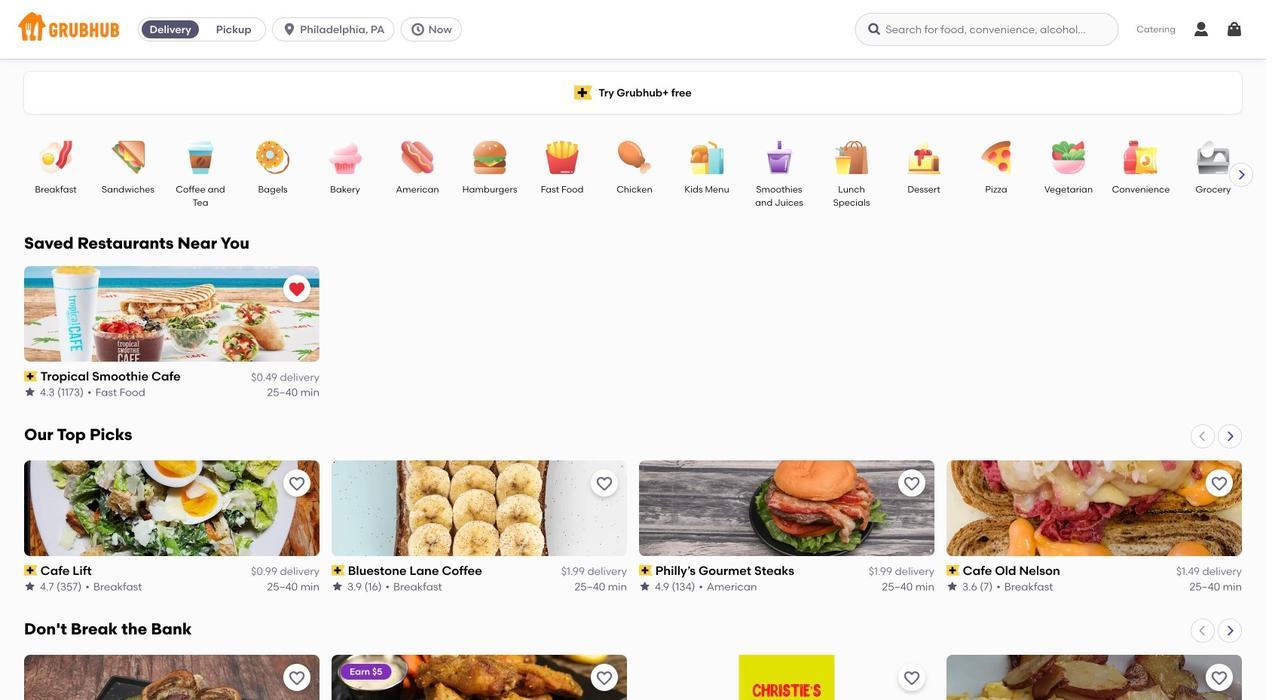 Task type: locate. For each thing, give the bounding box(es) containing it.
cafe old nelson logo image
[[947, 461, 1242, 556]]

fast food image
[[536, 141, 589, 174]]

smoothies and juices image
[[753, 141, 806, 174]]

svg image
[[1193, 20, 1211, 38], [1226, 20, 1244, 38], [282, 22, 297, 37]]

bluestone lane coffee logo image
[[332, 461, 627, 556]]

jay's deli logo image
[[24, 655, 320, 700]]

katz's deli kitchen logo image
[[947, 655, 1242, 700]]

pizza image
[[970, 141, 1023, 174]]

2 horizontal spatial svg image
[[1226, 20, 1244, 38]]

caret right icon image
[[1236, 169, 1248, 181], [1224, 430, 1236, 442], [1224, 625, 1236, 637]]

2 caret left icon image from the top
[[1197, 625, 1209, 637]]

bakery image
[[319, 141, 372, 174]]

sandwiches image
[[102, 141, 155, 174]]

chicken image
[[608, 141, 661, 174]]

star icon image for "subscription pass" image corresponding to cafe old nelson logo
[[947, 581, 959, 593]]

star icon image for "subscription pass" image related to bluestone lane coffee logo
[[332, 581, 344, 593]]

lunch specials image
[[825, 141, 878, 174]]

0 vertical spatial caret left icon image
[[1197, 430, 1209, 442]]

0 horizontal spatial svg image
[[282, 22, 297, 37]]

1 vertical spatial caret left icon image
[[1197, 625, 1209, 637]]

dessert image
[[898, 141, 951, 174]]

caret left icon image for caret right icon to the middle
[[1197, 430, 1209, 442]]

subscription pass image for cafe lift logo
[[24, 566, 37, 576]]

subscription pass image for the philly's gourmet steaks logo in the bottom of the page
[[639, 566, 653, 576]]

0 horizontal spatial svg image
[[410, 22, 426, 37]]

1 horizontal spatial svg image
[[867, 22, 882, 37]]

1 caret left icon image from the top
[[1197, 430, 1209, 442]]

star icon image
[[24, 387, 36, 399], [24, 581, 36, 593], [332, 581, 344, 593], [639, 581, 651, 593], [947, 581, 959, 593]]

main navigation navigation
[[0, 0, 1266, 59]]

subscription pass image
[[24, 371, 37, 382], [24, 566, 37, 576], [332, 566, 345, 576], [639, 566, 653, 576], [947, 566, 960, 576]]

svg image
[[410, 22, 426, 37], [867, 22, 882, 37]]

subscription pass image for tropical smoothie cafe logo on the left
[[24, 371, 37, 382]]

firebelly wings logo image
[[332, 655, 627, 700]]

caret left icon image
[[1197, 430, 1209, 442], [1197, 625, 1209, 637]]



Task type: describe. For each thing, give the bounding box(es) containing it.
Search for food, convenience, alcohol... search field
[[855, 13, 1119, 46]]

2 svg image from the left
[[867, 22, 882, 37]]

caret left icon image for the bottommost caret right icon
[[1197, 625, 1209, 637]]

star icon image for "subscription pass" image for cafe lift logo
[[24, 581, 36, 593]]

convenience image
[[1115, 141, 1168, 174]]

christie's deli logo image
[[739, 655, 835, 700]]

1 vertical spatial caret right icon image
[[1224, 430, 1236, 442]]

kids menu image
[[681, 141, 734, 174]]

vegetarian image
[[1043, 141, 1095, 174]]

bagels image
[[247, 141, 299, 174]]

tropical smoothie cafe logo image
[[24, 266, 320, 362]]

cafe lift logo image
[[24, 461, 320, 556]]

grocery image
[[1187, 141, 1240, 174]]

0 vertical spatial caret right icon image
[[1236, 169, 1248, 181]]

philly's gourmet steaks logo image
[[639, 461, 935, 556]]

1 horizontal spatial svg image
[[1193, 20, 1211, 38]]

hamburgers image
[[464, 141, 516, 174]]

coffee and tea image
[[174, 141, 227, 174]]

star icon image for tropical smoothie cafe logo on the left's "subscription pass" image
[[24, 387, 36, 399]]

1 svg image from the left
[[410, 22, 426, 37]]

breakfast image
[[29, 141, 82, 174]]

grubhub plus flag logo image
[[575, 86, 593, 100]]

star icon image for the philly's gourmet steaks logo in the bottom of the page's "subscription pass" image
[[639, 581, 651, 593]]

american image
[[391, 141, 444, 174]]

subscription pass image for cafe old nelson logo
[[947, 566, 960, 576]]

2 vertical spatial caret right icon image
[[1224, 625, 1236, 637]]

subscription pass image for bluestone lane coffee logo
[[332, 566, 345, 576]]



Task type: vqa. For each thing, say whether or not it's contained in the screenshot.
Arugula Kimchi Fried Rice
no



